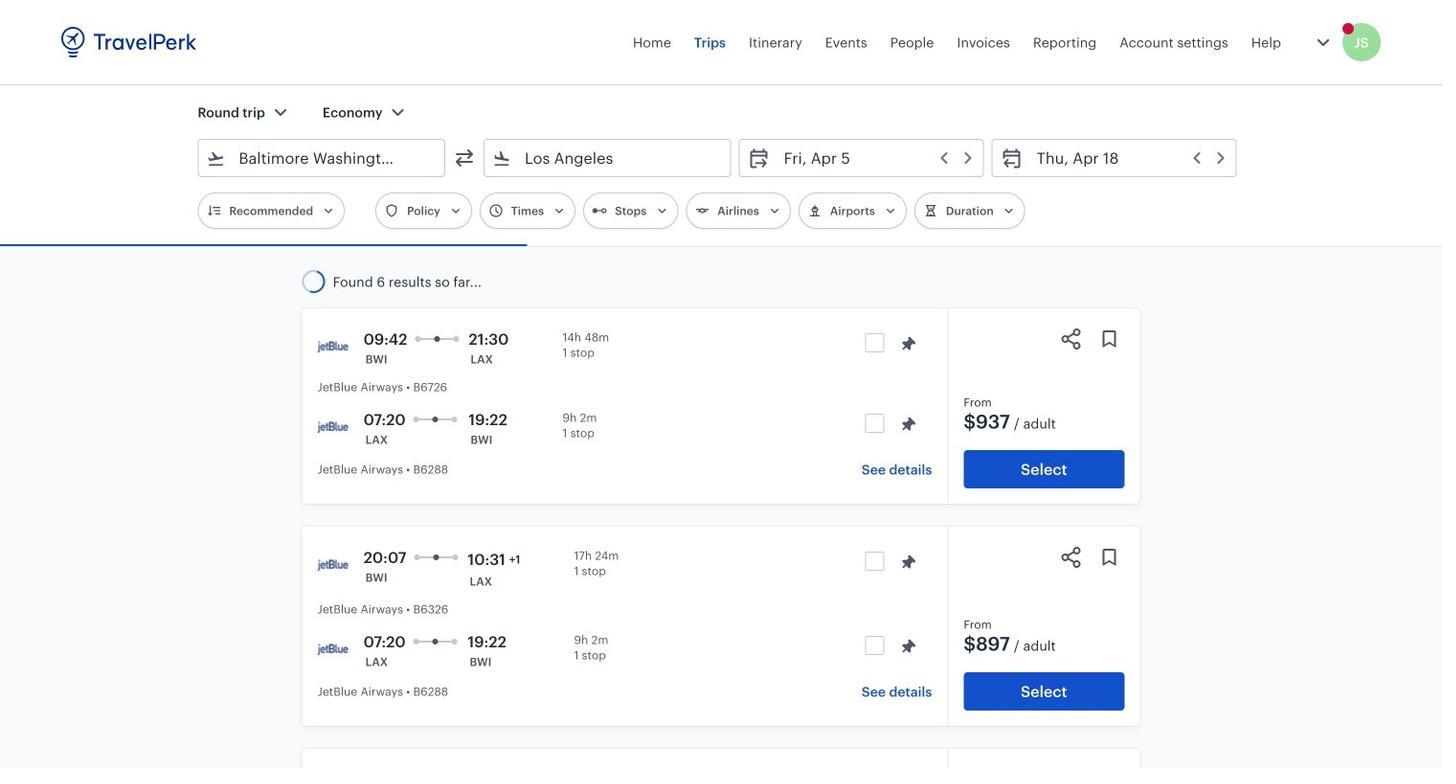 Task type: locate. For each thing, give the bounding box(es) containing it.
0 vertical spatial jetblue airways image
[[318, 331, 348, 362]]

2 vertical spatial jetblue airways image
[[318, 634, 348, 665]]

To search field
[[512, 143, 706, 173]]

1 vertical spatial jetblue airways image
[[318, 412, 348, 443]]

1 jetblue airways image from the top
[[318, 331, 348, 362]]

From search field
[[225, 143, 420, 173]]

jetblue airways image
[[318, 331, 348, 362], [318, 412, 348, 443], [318, 634, 348, 665]]



Task type: describe. For each thing, give the bounding box(es) containing it.
Depart field
[[771, 143, 976, 173]]

Return field
[[1024, 143, 1229, 173]]

jetblue airways image
[[318, 550, 348, 581]]

3 jetblue airways image from the top
[[318, 634, 348, 665]]

2 jetblue airways image from the top
[[318, 412, 348, 443]]



Task type: vqa. For each thing, say whether or not it's contained in the screenshot.
Depart text field
no



